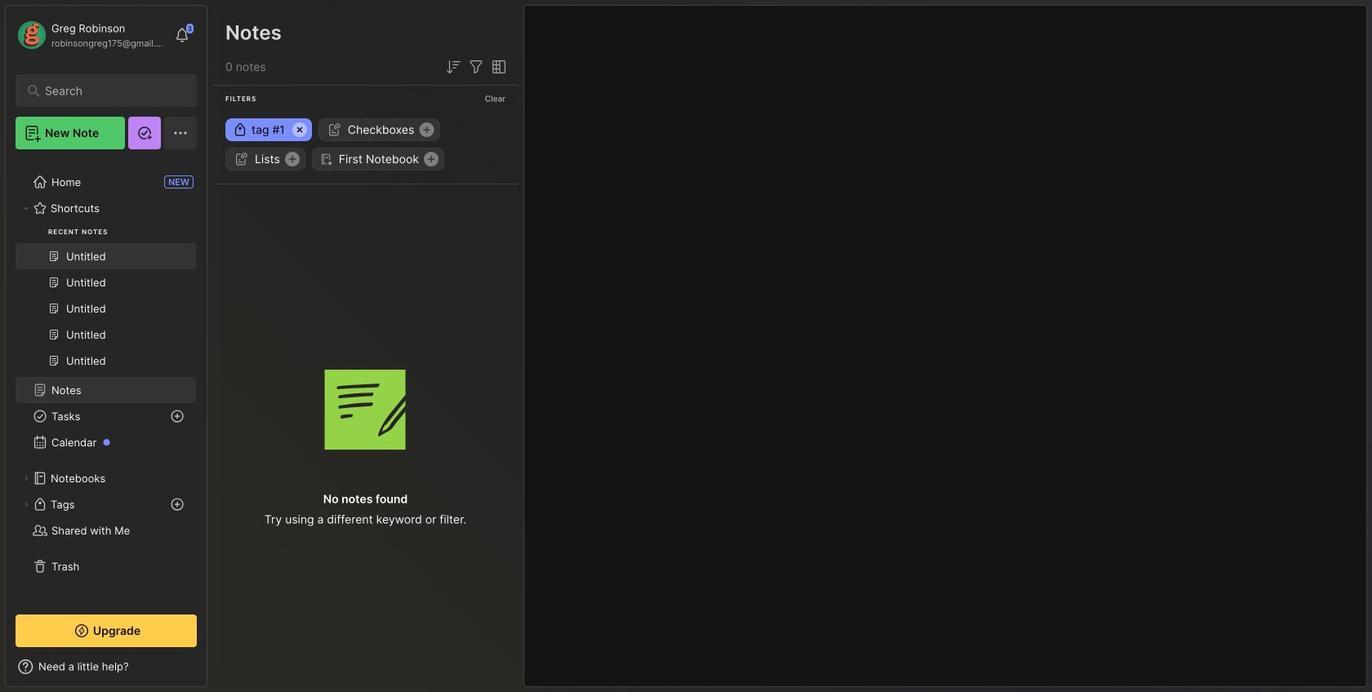 Task type: locate. For each thing, give the bounding box(es) containing it.
View options field
[[486, 57, 509, 77]]

tree
[[6, 96, 207, 601]]

group
[[16, 122, 196, 384]]

WHAT'S NEW field
[[6, 655, 207, 681]]

None search field
[[45, 81, 175, 101]]

main element
[[0, 0, 212, 693]]

tree inside main element
[[6, 96, 207, 601]]

Search text field
[[45, 83, 175, 99]]



Task type: vqa. For each thing, say whether or not it's contained in the screenshot.
the Click to collapse image
yes



Task type: describe. For each thing, give the bounding box(es) containing it.
click to collapse image
[[206, 663, 219, 682]]

expand notebooks image
[[21, 474, 31, 484]]

group inside tree
[[16, 122, 196, 384]]

expand tags image
[[21, 500, 31, 510]]

Sort options field
[[444, 57, 463, 77]]

Add filters field
[[467, 57, 486, 77]]

Account field
[[16, 19, 167, 51]]

add filters image
[[467, 57, 486, 77]]

none search field inside main element
[[45, 81, 175, 101]]

note window element
[[524, 5, 1368, 688]]



